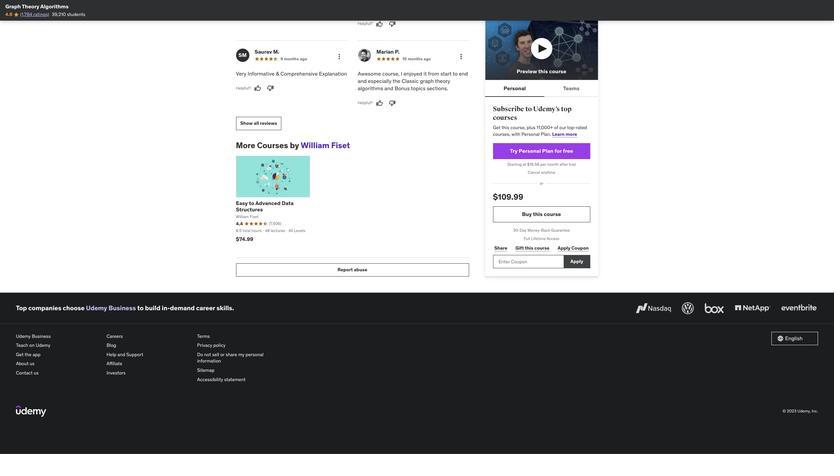 Task type: vqa. For each thing, say whether or not it's contained in the screenshot.
Sign
no



Task type: describe. For each thing, give the bounding box(es) containing it.
tab list containing personal
[[485, 80, 599, 97]]

guarantee
[[552, 228, 570, 233]]

and inside careers blog help and support affiliate investors
[[118, 352, 125, 358]]

starting
[[508, 162, 522, 167]]

anytime
[[542, 170, 556, 175]]

mark review by shilpi b. as helpful image
[[377, 21, 383, 27]]

11,000+
[[537, 125, 554, 131]]

course, inside "get this course, plus 11,000+ of our top-rated courses, with personal plan."
[[511, 125, 526, 131]]

this inside $109.99 buy this course
[[533, 211, 543, 218]]

39,210 students
[[52, 11, 85, 17]]

easy
[[236, 200, 248, 207]]

do
[[197, 352, 203, 358]]

Enter Coupon text field
[[493, 255, 564, 269]]

total
[[243, 228, 251, 233]]

career
[[196, 304, 215, 312]]

get inside udemy business teach on udemy get the app about us contact us
[[16, 352, 24, 358]]

gift this course
[[516, 245, 550, 251]]

eventbrite image
[[781, 301, 819, 316]]

plus
[[527, 125, 536, 131]]

ago for comprehensive
[[300, 56, 308, 61]]

1 vertical spatial us
[[34, 370, 39, 376]]

at
[[523, 162, 527, 167]]

theory
[[435, 78, 451, 84]]

do not sell or share my personal information button
[[197, 351, 283, 366]]

investors link
[[107, 369, 192, 378]]

in-
[[162, 304, 170, 312]]

william inside the easy to advanced data structures william fiset
[[236, 214, 249, 219]]

about
[[16, 361, 29, 367]]

apply for apply coupon
[[558, 245, 571, 251]]

udemy,
[[798, 409, 812, 414]]

ratings)
[[33, 11, 49, 17]]

months for marian p.
[[408, 56, 423, 61]]

blog link
[[107, 341, 192, 351]]

english button
[[772, 332, 819, 345]]

with
[[512, 131, 521, 137]]

report
[[338, 267, 353, 273]]

39,210
[[52, 11, 66, 17]]

get inside "get this course, plus 11,000+ of our top-rated courses, with personal plan."
[[493, 125, 501, 131]]

apply coupon
[[558, 245, 589, 251]]

0 vertical spatial helpful?
[[358, 21, 373, 26]]

udemy business teach on udemy get the app about us contact us
[[16, 334, 51, 376]]

months for saurav m.
[[284, 56, 299, 61]]

8.5
[[236, 228, 242, 233]]

cancel
[[528, 170, 541, 175]]

hours
[[252, 228, 262, 233]]

box image
[[704, 301, 726, 316]]

affiliate link
[[107, 360, 192, 369]]

blog
[[107, 343, 116, 349]]

preview
[[517, 68, 538, 75]]

data
[[282, 200, 294, 207]]

comprehensive
[[281, 70, 318, 77]]

gift
[[516, 245, 524, 251]]

fiset inside the easy to advanced data structures william fiset
[[250, 214, 259, 219]]

0 vertical spatial business
[[109, 304, 136, 312]]

our
[[560, 125, 567, 131]]

try
[[510, 148, 518, 154]]

this for preview
[[539, 68, 548, 75]]

additional actions for review by saurav m. image
[[335, 53, 343, 61]]

subscribe
[[493, 105, 525, 113]]

get this course, plus 11,000+ of our top-rated courses, with personal plan.
[[493, 125, 588, 137]]

classic
[[402, 78, 419, 84]]

report abuse button
[[236, 264, 469, 277]]

2023
[[788, 409, 797, 414]]

back
[[542, 228, 551, 233]]

learn
[[553, 131, 565, 137]]

preview this course
[[517, 68, 567, 75]]

mark review by saurav m. as helpful image
[[255, 85, 261, 92]]

0 vertical spatial udemy business link
[[86, 304, 136, 312]]

the inside udemy business teach on udemy get the app about us contact us
[[25, 352, 32, 358]]

theory
[[22, 3, 39, 10]]

mark review by saurav m. as unhelpful image
[[267, 85, 274, 92]]

0 vertical spatial or
[[540, 181, 544, 186]]

show
[[240, 120, 253, 126]]

money-
[[528, 228, 542, 233]]

share
[[226, 352, 237, 358]]

2 horizontal spatial udemy
[[86, 304, 107, 312]]

affiliate
[[107, 361, 122, 367]]

2 vertical spatial personal
[[519, 148, 542, 154]]

preview this course button
[[485, 17, 599, 80]]

graph
[[5, 3, 21, 10]]

more
[[566, 131, 578, 137]]

48 lectures
[[265, 228, 285, 233]]

netapp image
[[734, 301, 773, 316]]

udemy's
[[534, 105, 560, 113]]

bonus
[[395, 85, 410, 92]]

apply button
[[564, 255, 591, 269]]

1 horizontal spatial fiset
[[332, 140, 350, 151]]

m.
[[273, 48, 280, 55]]

this for get
[[502, 125, 510, 131]]

subscribe to udemy's top courses
[[493, 105, 572, 122]]

the inside awesome course, i enjoyed it from start to end and especially the classic graph theory algorithms and bonus topics sections.
[[393, 78, 401, 84]]

this for gift
[[525, 245, 534, 251]]

personal inside button
[[504, 85, 526, 92]]

course inside $109.99 buy this course
[[544, 211, 562, 218]]

course for gift this course
[[535, 245, 550, 251]]

informative
[[248, 70, 275, 77]]

i
[[401, 70, 403, 77]]

30-day money-back guarantee full lifetime access
[[514, 228, 570, 241]]

$109.99 buy this course
[[493, 192, 562, 218]]

8.5 total hours
[[236, 228, 262, 233]]

help and support link
[[107, 351, 192, 360]]

$109.99
[[493, 192, 524, 202]]

courses
[[257, 140, 288, 151]]

top
[[562, 105, 572, 113]]

terms
[[197, 334, 210, 340]]

choose
[[63, 304, 85, 312]]

policy
[[214, 343, 226, 349]]

personal
[[246, 352, 264, 358]]

plan
[[543, 148, 554, 154]]

try personal plan for free link
[[493, 143, 591, 159]]

gift this course link
[[515, 242, 551, 255]]

1 vertical spatial udemy
[[16, 334, 31, 340]]

$16.58
[[528, 162, 540, 167]]

udemy image
[[16, 406, 46, 417]]



Task type: locate. For each thing, give the bounding box(es) containing it.
abuse
[[354, 267, 368, 273]]

1 horizontal spatial or
[[540, 181, 544, 186]]

business up the careers
[[109, 304, 136, 312]]

try personal plan for free
[[510, 148, 574, 154]]

more courses by william fiset
[[236, 140, 350, 151]]

this up courses,
[[502, 125, 510, 131]]

english
[[786, 335, 803, 342]]

mark review by francisco r. as helpful image
[[255, 13, 261, 20]]

and down especially
[[385, 85, 394, 92]]

0 vertical spatial william
[[301, 140, 330, 151]]

2 vertical spatial and
[[118, 352, 125, 358]]

to left udemy's
[[526, 105, 532, 113]]

build
[[145, 304, 161, 312]]

(1,784
[[20, 11, 32, 17]]

1 horizontal spatial udemy
[[36, 343, 50, 349]]

or inside terms privacy policy do not sell or share my personal information sitemap accessibility statement
[[221, 352, 225, 358]]

information
[[197, 358, 221, 364]]

help
[[107, 352, 116, 358]]

course inside gift this course link
[[535, 245, 550, 251]]

apply down access
[[558, 245, 571, 251]]

mark review by shilpi b. as unhelpful image
[[389, 21, 396, 27]]

this right preview
[[539, 68, 548, 75]]

helpful? left mark review by shilpi b. as helpful icon
[[358, 21, 373, 26]]

companies
[[28, 304, 61, 312]]

skills.
[[217, 304, 234, 312]]

udemy business link
[[86, 304, 136, 312], [16, 332, 101, 341]]

course inside preview this course button
[[550, 68, 567, 75]]

ago up it
[[424, 56, 431, 61]]

it
[[424, 70, 427, 77]]

1 vertical spatial course
[[544, 211, 562, 218]]

fiset
[[332, 140, 350, 151], [250, 214, 259, 219]]

william up 4.4
[[236, 214, 249, 219]]

full
[[524, 236, 531, 241]]

get down teach
[[16, 352, 24, 358]]

0 horizontal spatial udemy
[[16, 334, 31, 340]]

1 horizontal spatial get
[[493, 125, 501, 131]]

and right help
[[118, 352, 125, 358]]

4.6
[[5, 11, 12, 17]]

more
[[236, 140, 256, 151]]

or down anytime
[[540, 181, 544, 186]]

0 horizontal spatial or
[[221, 352, 225, 358]]

buy this course button
[[493, 207, 591, 223]]

mark review by francisco r. as unhelpful image
[[267, 13, 274, 20]]

30-
[[514, 228, 520, 233]]

apply coupon button
[[557, 242, 591, 255]]

share
[[495, 245, 508, 251]]

levels
[[294, 228, 306, 233]]

explanation
[[319, 70, 347, 77]]

months
[[284, 56, 299, 61], [408, 56, 423, 61]]

day
[[520, 228, 527, 233]]

&
[[276, 70, 279, 77]]

or right sell
[[221, 352, 225, 358]]

0 horizontal spatial fiset
[[250, 214, 259, 219]]

0 vertical spatial udemy
[[86, 304, 107, 312]]

course,
[[383, 70, 400, 77], [511, 125, 526, 131]]

graph
[[420, 78, 434, 84]]

rated
[[577, 125, 588, 131]]

2 vertical spatial udemy
[[36, 343, 50, 349]]

2 horizontal spatial and
[[385, 85, 394, 92]]

udemy business link up the careers
[[86, 304, 136, 312]]

this inside "get this course, plus 11,000+ of our top-rated courses, with personal plan."
[[502, 125, 510, 131]]

personal down preview
[[504, 85, 526, 92]]

1 months from the left
[[284, 56, 299, 61]]

0 vertical spatial apply
[[558, 245, 571, 251]]

1 vertical spatial the
[[25, 352, 32, 358]]

course, inside awesome course, i enjoyed it from start to end and especially the classic graph theory algorithms and bonus topics sections.
[[383, 70, 400, 77]]

months right 9 on the top of page
[[284, 56, 299, 61]]

by
[[290, 140, 299, 151]]

marian p.
[[377, 48, 400, 55]]

start
[[441, 70, 452, 77]]

©
[[783, 409, 787, 414]]

p.
[[395, 48, 400, 55]]

mark review by marian p. as unhelpful image
[[389, 100, 396, 107]]

0 horizontal spatial and
[[118, 352, 125, 358]]

1 ago from the left
[[300, 56, 308, 61]]

statement
[[224, 377, 246, 383]]

helpful? for very informative & comprehensive explanation
[[236, 86, 251, 91]]

udemy up teach
[[16, 334, 31, 340]]

1 vertical spatial or
[[221, 352, 225, 358]]

1 vertical spatial apply
[[571, 259, 584, 265]]

0 vertical spatial and
[[358, 78, 367, 84]]

demand
[[170, 304, 195, 312]]

accessibility statement link
[[197, 375, 283, 385]]

coupon
[[572, 245, 589, 251]]

helpful? for awesome course, i enjoyed it from start to end and especially the classic graph theory algorithms and bonus topics sections.
[[358, 100, 373, 105]]

personal down plus
[[522, 131, 540, 137]]

1 vertical spatial personal
[[522, 131, 540, 137]]

1 horizontal spatial ago
[[424, 56, 431, 61]]

ago for enjoyed
[[424, 56, 431, 61]]

additional actions for review by marian p. image
[[457, 53, 465, 61]]

0 vertical spatial course
[[550, 68, 567, 75]]

course down the lifetime
[[535, 245, 550, 251]]

graph theory algorithms
[[5, 3, 69, 10]]

udemy business link up get the app link
[[16, 332, 101, 341]]

students
[[67, 11, 85, 17]]

0 vertical spatial course,
[[383, 70, 400, 77]]

course, left i
[[383, 70, 400, 77]]

very informative & comprehensive explanation
[[236, 70, 347, 77]]

per
[[541, 162, 547, 167]]

all
[[289, 228, 293, 233]]

helpful? left mark review by marian p. as helpful 'icon'
[[358, 100, 373, 105]]

to right easy at the top of the page
[[249, 200, 255, 207]]

1 horizontal spatial course,
[[511, 125, 526, 131]]

volkswagen image
[[681, 301, 696, 316]]

all levels
[[289, 228, 306, 233]]

0 horizontal spatial course,
[[383, 70, 400, 77]]

0 vertical spatial personal
[[504, 85, 526, 92]]

udemy right on
[[36, 343, 50, 349]]

small image
[[778, 336, 785, 342]]

business
[[109, 304, 136, 312], [32, 334, 51, 340]]

this right gift
[[525, 245, 534, 251]]

us right 'about'
[[30, 361, 35, 367]]

course up back on the right bottom of page
[[544, 211, 562, 218]]

0 horizontal spatial ago
[[300, 56, 308, 61]]

inc.
[[813, 409, 819, 414]]

personal inside "get this course, plus 11,000+ of our top-rated courses, with personal plan."
[[522, 131, 540, 137]]

2 vertical spatial helpful?
[[358, 100, 373, 105]]

business up on
[[32, 334, 51, 340]]

access
[[547, 236, 560, 241]]

2 vertical spatial course
[[535, 245, 550, 251]]

of
[[555, 125, 559, 131]]

9 months ago
[[281, 56, 308, 61]]

1 vertical spatial course,
[[511, 125, 526, 131]]

buy
[[523, 211, 532, 218]]

contact us link
[[16, 369, 101, 378]]

to inside subscribe to udemy's top courses
[[526, 105, 532, 113]]

to inside awesome course, i enjoyed it from start to end and especially the classic graph theory algorithms and bonus topics sections.
[[453, 70, 458, 77]]

1 horizontal spatial the
[[393, 78, 401, 84]]

0 vertical spatial get
[[493, 125, 501, 131]]

topics
[[411, 85, 426, 92]]

trial
[[569, 162, 576, 167]]

1 vertical spatial william
[[236, 214, 249, 219]]

months right 10
[[408, 56, 423, 61]]

10 months ago
[[403, 56, 431, 61]]

apply inside button
[[558, 245, 571, 251]]

the left app
[[25, 352, 32, 358]]

1 vertical spatial fiset
[[250, 214, 259, 219]]

to left build
[[137, 304, 144, 312]]

1 horizontal spatial william
[[301, 140, 330, 151]]

for
[[555, 148, 562, 154]]

get up courses,
[[493, 125, 501, 131]]

teach on udemy link
[[16, 341, 101, 351]]

helpful? left mark review by saurav m. as helpful icon
[[236, 86, 251, 91]]

1 vertical spatial get
[[16, 352, 24, 358]]

personal up $16.58 in the right of the page
[[519, 148, 542, 154]]

to inside the easy to advanced data structures william fiset
[[249, 200, 255, 207]]

0 vertical spatial us
[[30, 361, 35, 367]]

7506 reviews element
[[269, 221, 282, 227]]

careers
[[107, 334, 123, 340]]

enjoyed
[[404, 70, 423, 77]]

course up teams
[[550, 68, 567, 75]]

0 horizontal spatial months
[[284, 56, 299, 61]]

investors
[[107, 370, 126, 376]]

1 vertical spatial helpful?
[[236, 86, 251, 91]]

nasdaq image
[[635, 301, 673, 316]]

1 vertical spatial and
[[385, 85, 394, 92]]

share button
[[493, 242, 509, 255]]

william
[[301, 140, 330, 151], [236, 214, 249, 219]]

courses
[[493, 114, 518, 122]]

reviews
[[260, 120, 277, 126]]

ago up the comprehensive
[[300, 56, 308, 61]]

the up bonus
[[393, 78, 401, 84]]

2 ago from the left
[[424, 56, 431, 61]]

us right contact
[[34, 370, 39, 376]]

1 vertical spatial business
[[32, 334, 51, 340]]

to left end
[[453, 70, 458, 77]]

apply down apply coupon button
[[571, 259, 584, 265]]

william right by
[[301, 140, 330, 151]]

1 horizontal spatial months
[[408, 56, 423, 61]]

careers link
[[107, 332, 192, 341]]

advanced
[[256, 200, 281, 207]]

0 horizontal spatial get
[[16, 352, 24, 358]]

personal
[[504, 85, 526, 92], [522, 131, 540, 137], [519, 148, 542, 154]]

0 horizontal spatial the
[[25, 352, 32, 358]]

course, up with on the top of page
[[511, 125, 526, 131]]

app
[[33, 352, 41, 358]]

1 horizontal spatial business
[[109, 304, 136, 312]]

structures
[[236, 206, 263, 213]]

end
[[459, 70, 468, 77]]

2 months from the left
[[408, 56, 423, 61]]

ago
[[300, 56, 308, 61], [424, 56, 431, 61]]

business inside udemy business teach on udemy get the app about us contact us
[[32, 334, 51, 340]]

udemy right choose
[[86, 304, 107, 312]]

mark review by marian p. as helpful image
[[377, 100, 383, 107]]

tab list
[[485, 80, 599, 97]]

0 horizontal spatial business
[[32, 334, 51, 340]]

support
[[126, 352, 143, 358]]

course for preview this course
[[550, 68, 567, 75]]

apply for apply
[[571, 259, 584, 265]]

apply inside button
[[571, 259, 584, 265]]

course
[[550, 68, 567, 75], [544, 211, 562, 218], [535, 245, 550, 251]]

1 vertical spatial udemy business link
[[16, 332, 101, 341]]

0 vertical spatial the
[[393, 78, 401, 84]]

my
[[239, 352, 245, 358]]

0 vertical spatial fiset
[[332, 140, 350, 151]]

this right buy
[[533, 211, 543, 218]]

saurav m.
[[255, 48, 280, 55]]

1 horizontal spatial and
[[358, 78, 367, 84]]

0 horizontal spatial william
[[236, 214, 249, 219]]

show all reviews
[[240, 120, 277, 126]]

© 2023 udemy, inc.
[[783, 409, 819, 414]]

get the app link
[[16, 351, 101, 360]]

and down awesome
[[358, 78, 367, 84]]

apply
[[558, 245, 571, 251], [571, 259, 584, 265]]

this inside button
[[539, 68, 548, 75]]

learn more
[[553, 131, 578, 137]]

from
[[428, 70, 440, 77]]

sm
[[239, 52, 247, 58]]



